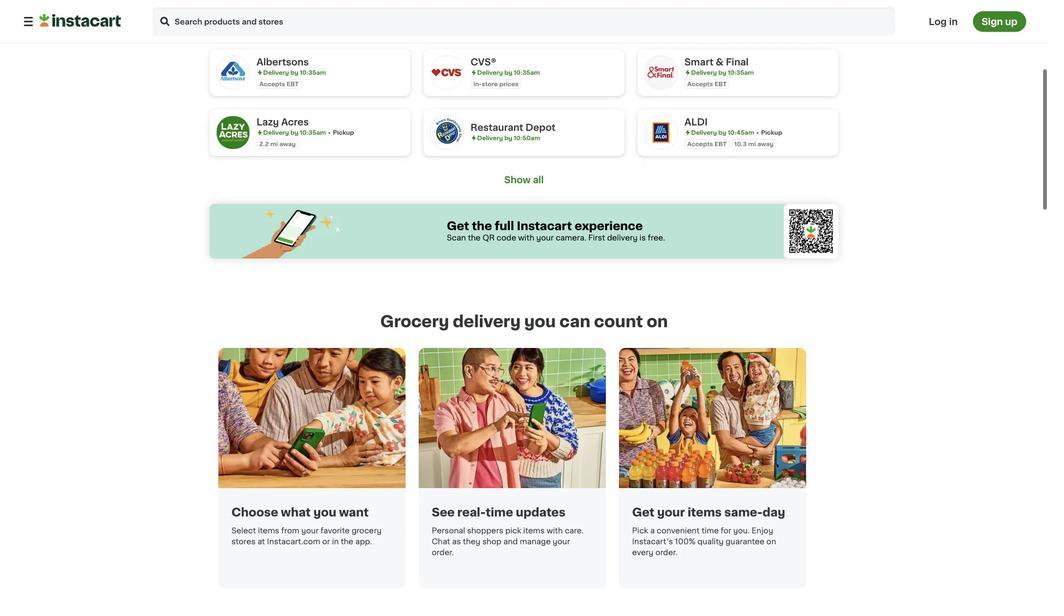 Task type: vqa. For each thing, say whether or not it's contained in the screenshot.


Task type: describe. For each thing, give the bounding box(es) containing it.
store for delivery by 10:35am
[[482, 81, 498, 87]]

in- for delivery by 10:30am
[[259, 21, 268, 27]]

for
[[721, 527, 731, 535]]

10:45am
[[728, 130, 754, 136]]

lazy acres
[[257, 118, 309, 127]]

real-
[[457, 507, 486, 518]]

away for 2.2 mi away
[[279, 141, 296, 147]]

instacart home image
[[39, 14, 121, 27]]

by for costco image
[[504, 15, 512, 21]]

can
[[560, 314, 590, 330]]

delivery by 10:40am
[[691, 10, 755, 16]]

accepts ebt for albertsons
[[259, 81, 299, 87]]

full
[[495, 220, 514, 232]]

guarantee
[[726, 538, 765, 546]]

instacart
[[517, 220, 572, 232]]

in inside select items from your favorite grocery stores at instacart.com or in the app.
[[332, 538, 339, 546]]

costco image
[[430, 0, 464, 29]]

sign up
[[982, 17, 1018, 26]]

albertsons
[[257, 58, 309, 67]]

show
[[504, 176, 531, 185]]

ebt for albertsons
[[287, 81, 299, 87]]

accepts for smart & final
[[687, 81, 713, 87]]

accepts for aldi
[[687, 141, 713, 147]]

your inside get the full instacart experience scan the qr code with your camera. first delivery is free.
[[536, 234, 554, 242]]

get for get the full instacart experience scan the qr code with your camera. first delivery is free.
[[447, 220, 469, 232]]

lazy acres image
[[216, 116, 250, 150]]

by for vons image at the right of the page
[[718, 10, 726, 16]]

final
[[726, 58, 749, 67]]

acres
[[281, 118, 309, 127]]

delivery for vons image at the right of the page
[[691, 10, 717, 16]]

100%
[[675, 538, 696, 546]]

&
[[716, 58, 724, 67]]

delivery up "2.2 mi away"
[[263, 130, 289, 136]]

10:40am
[[728, 10, 755, 16]]

order. for see
[[432, 549, 454, 557]]

show all button
[[501, 174, 547, 187]]

2 horizontal spatial items
[[688, 507, 722, 518]]

see real-time updates
[[432, 507, 566, 518]]

scan
[[447, 234, 466, 242]]

code
[[497, 234, 516, 242]]

or
[[322, 538, 330, 546]]

every
[[632, 549, 654, 557]]

restaurant depot image
[[430, 116, 464, 150]]

log in
[[929, 17, 958, 26]]

favorite
[[321, 527, 350, 535]]

shoppers
[[467, 527, 503, 535]]

first
[[588, 234, 605, 242]]

cvs®
[[471, 58, 496, 67]]

convenient
[[657, 527, 700, 535]]

free.
[[648, 234, 665, 242]]

quality
[[698, 538, 724, 546]]

you for want
[[314, 507, 336, 518]]

is
[[640, 234, 646, 242]]

sign up button
[[973, 11, 1026, 32]]

enjoy
[[752, 527, 773, 535]]

delivery for albertsons image
[[263, 70, 289, 76]]

pick a convenient time for you. enjoy instacart's 100% quality guarantee on every order.
[[632, 527, 776, 557]]

• for aldi
[[757, 130, 759, 136]]

lazy
[[257, 118, 279, 127]]

delivery inside get the full instacart experience scan the qr code with your camera. first delivery is free.
[[607, 234, 638, 242]]

by left 10:45am
[[718, 130, 726, 136]]

get for get your items same-day
[[632, 507, 655, 518]]

pick
[[632, 527, 648, 535]]

at
[[258, 538, 265, 546]]

camera.
[[556, 234, 586, 242]]

with inside get the full instacart experience scan the qr code with your camera. first delivery is free.
[[518, 234, 534, 242]]

stores
[[231, 538, 256, 546]]

what
[[281, 507, 311, 518]]

delivery for cvs® image
[[477, 70, 503, 76]]

aldi
[[685, 118, 708, 127]]

costco
[[471, 3, 506, 12]]

in-store prices for delivery by 10:35am
[[473, 81, 519, 87]]

as
[[452, 538, 461, 546]]

aldi image
[[644, 116, 678, 150]]

ebt for smart & final
[[715, 81, 727, 87]]

delivery by 10:35am for albertsons
[[263, 70, 326, 76]]

in inside button
[[949, 17, 958, 26]]

10.3
[[734, 141, 747, 147]]

delivery for smart & final image
[[691, 70, 717, 76]]

items inside select items from your favorite grocery stores at instacart.com or in the app.
[[258, 527, 279, 535]]

your inside personal shoppers pick items with care. chat as they shop and manage your order.
[[553, 538, 570, 546]]

delivery for restaurant depot image
[[477, 135, 503, 141]]

• for lazy acres
[[328, 130, 331, 136]]

delivery by 10:40am link
[[638, 0, 839, 43]]

delivery by 10:35am • pickup
[[263, 130, 354, 136]]

pick
[[505, 527, 521, 535]]

1 vertical spatial the
[[468, 234, 481, 242]]

choose
[[231, 507, 278, 518]]

your inside select items from your favorite grocery stores at instacart.com or in the app.
[[301, 527, 319, 535]]

up
[[1005, 17, 1018, 26]]

prices for delivery by 10:35am
[[499, 81, 519, 87]]

by for albertsons image
[[290, 70, 298, 76]]

get your items same-day
[[632, 507, 785, 518]]

grocery
[[352, 527, 382, 535]]

delivery by 10:35am for cvs®
[[477, 70, 540, 76]]

from
[[281, 527, 299, 535]]



Task type: locate. For each thing, give the bounding box(es) containing it.
1 vertical spatial delivery by 10:50am
[[477, 135, 540, 141]]

10:30am
[[300, 10, 326, 16]]

delivery inside delivery by 10:40am link
[[691, 10, 717, 16]]

10:50am for restaurant depot
[[514, 135, 540, 141]]

qr
[[483, 234, 495, 242]]

delivery down cvs®
[[477, 70, 503, 76]]

experience
[[575, 220, 643, 232]]

log in button
[[926, 11, 961, 32]]

by for cvs® image
[[504, 70, 512, 76]]

delivery for costco image
[[477, 15, 503, 21]]

0 horizontal spatial delivery
[[453, 314, 521, 330]]

1 horizontal spatial with
[[547, 527, 563, 535]]

1 horizontal spatial time
[[702, 527, 719, 535]]

delivery down costco
[[477, 15, 503, 21]]

in
[[949, 17, 958, 26], [332, 538, 339, 546]]

select
[[231, 527, 256, 535]]

get inside get the full instacart experience scan the qr code with your camera. first delivery is free.
[[447, 220, 469, 232]]

0 vertical spatial 10:50am
[[514, 15, 540, 21]]

0 horizontal spatial you
[[314, 507, 336, 518]]

instacart.com
[[267, 538, 320, 546]]

10:35am down albertsons
[[300, 70, 326, 76]]

mi right the 10.3
[[748, 141, 756, 147]]

you up favorite
[[314, 507, 336, 518]]

personal
[[432, 527, 465, 535]]

delivery down albertsons
[[263, 70, 289, 76]]

accepts down albertsons
[[259, 81, 285, 87]]

10:35am down final at the right top of the page
[[728, 70, 754, 76]]

0 vertical spatial with
[[518, 234, 534, 242]]

1 horizontal spatial delivery by 10:35am
[[477, 70, 540, 76]]

in-
[[259, 21, 268, 27], [473, 81, 482, 87]]

in- down cvs®
[[473, 81, 482, 87]]

away for 10.3 mi away
[[758, 141, 774, 147]]

all
[[533, 176, 544, 185]]

by for smart & final image
[[718, 70, 726, 76]]

mi right 2.2
[[270, 141, 278, 147]]

shop
[[482, 538, 502, 546]]

10.3 mi away
[[734, 141, 774, 147]]

care.
[[565, 527, 584, 535]]

2 horizontal spatial delivery by 10:35am
[[691, 70, 754, 76]]

1 vertical spatial you
[[314, 507, 336, 518]]

by left 10:40am
[[718, 10, 726, 16]]

albertsons image
[[216, 56, 250, 90]]

delivery down restaurant on the left of page
[[477, 135, 503, 141]]

1 horizontal spatial on
[[767, 538, 776, 546]]

the inside select items from your favorite grocery stores at instacart.com or in the app.
[[341, 538, 353, 546]]

a
[[650, 527, 655, 535]]

your up convenient
[[657, 507, 685, 518]]

0 horizontal spatial prices
[[285, 21, 305, 27]]

sprouts farmers market image
[[216, 0, 250, 29]]

accepts ebt for aldi
[[687, 141, 727, 147]]

store for delivery by 10:30am
[[268, 21, 284, 27]]

on right count on the right of page
[[647, 314, 668, 330]]

0 vertical spatial in-
[[259, 21, 268, 27]]

choose what you want
[[231, 507, 369, 518]]

delivery by 10:35am down cvs®
[[477, 70, 540, 76]]

pickup for lazy acres
[[333, 130, 354, 136]]

vons image
[[644, 0, 678, 29]]

delivery left 10:40am
[[691, 10, 717, 16]]

10:35am for smart & final
[[728, 70, 754, 76]]

get up scan
[[447, 220, 469, 232]]

by down "acres"
[[290, 130, 298, 136]]

delivery by 10:35am for smart & final
[[691, 70, 754, 76]]

away
[[279, 141, 296, 147], [758, 141, 774, 147]]

order. inside pick a convenient time for you. enjoy instacart's 100% quality guarantee on every order.
[[656, 549, 678, 557]]

chat
[[432, 538, 450, 546]]

on inside pick a convenient time for you. enjoy instacart's 100% quality guarantee on every order.
[[767, 538, 776, 546]]

in- right sprouts farmers market image
[[259, 21, 268, 27]]

select items from your favorite grocery stores at instacart.com or in the app.
[[231, 527, 382, 546]]

accepts ebt down albertsons
[[259, 81, 299, 87]]

in-store prices for delivery by 10:30am
[[259, 21, 305, 27]]

by left 10:30am
[[290, 10, 298, 16]]

1 vertical spatial time
[[702, 527, 719, 535]]

0 vertical spatial the
[[472, 220, 492, 232]]

want
[[339, 507, 369, 518]]

store
[[268, 21, 284, 27], [482, 81, 498, 87]]

cvs® image
[[430, 56, 464, 90]]

1 vertical spatial with
[[547, 527, 563, 535]]

store down cvs®
[[482, 81, 498, 87]]

open main menu image
[[22, 15, 35, 28]]

1 order. from the left
[[432, 549, 454, 557]]

0 horizontal spatial in-
[[259, 21, 268, 27]]

accepts ebt for smart & final
[[687, 81, 727, 87]]

accepts ebt down smart
[[687, 81, 727, 87]]

1 mi from the left
[[270, 141, 278, 147]]

0 vertical spatial prices
[[285, 21, 305, 27]]

3 delivery by 10:35am from the left
[[691, 70, 754, 76]]

by down costco
[[504, 15, 512, 21]]

1 away from the left
[[279, 141, 296, 147]]

with left care.
[[547, 527, 563, 535]]

2.2 mi away
[[259, 141, 296, 147]]

1 horizontal spatial you
[[524, 314, 556, 330]]

order. down instacart's on the right of the page
[[656, 549, 678, 557]]

1 vertical spatial store
[[482, 81, 498, 87]]

away down lazy acres
[[279, 141, 296, 147]]

restaurant depot
[[471, 123, 556, 132]]

by down search field on the top
[[504, 70, 512, 76]]

log
[[929, 17, 947, 26]]

smart & final
[[685, 58, 749, 67]]

same-
[[725, 507, 763, 518]]

your down the instacart on the top of page
[[536, 234, 554, 242]]

delivery by 10:30am • pickup
[[263, 10, 354, 16]]

1 horizontal spatial get
[[632, 507, 655, 518]]

items inside personal shoppers pick items with care. chat as they shop and manage your order.
[[523, 527, 545, 535]]

smart & final image
[[644, 56, 678, 90]]

by down restaurant depot
[[504, 135, 512, 141]]

items up at
[[258, 527, 279, 535]]

in- for delivery by 10:35am
[[473, 81, 482, 87]]

0 vertical spatial store
[[268, 21, 284, 27]]

1 horizontal spatial delivery
[[607, 234, 638, 242]]

delivery by 10:45am • pickup
[[691, 130, 783, 136]]

prices down the delivery by 10:30am • pickup
[[285, 21, 305, 27]]

2 delivery by 10:50am from the top
[[477, 135, 540, 141]]

get up pick in the bottom right of the page
[[632, 507, 655, 518]]

delivery
[[607, 234, 638, 242], [453, 314, 521, 330]]

delivery by 10:35am down & on the right
[[691, 70, 754, 76]]

1 horizontal spatial in-store prices
[[473, 81, 519, 87]]

0 horizontal spatial items
[[258, 527, 279, 535]]

restaurant
[[471, 123, 523, 132]]

qr code image
[[784, 204, 839, 259]]

mi for 10.3
[[748, 141, 756, 147]]

1 10:50am from the top
[[514, 15, 540, 21]]

your right from
[[301, 527, 319, 535]]

1 delivery by 10:35am from the left
[[263, 70, 326, 76]]

2 order. from the left
[[656, 549, 678, 557]]

1 vertical spatial delivery
[[453, 314, 521, 330]]

10:35am down "acres"
[[300, 130, 326, 136]]

0 vertical spatial in-store prices
[[259, 21, 305, 27]]

the up qr
[[472, 220, 492, 232]]

pickup for aldi
[[761, 130, 783, 136]]

1 horizontal spatial away
[[758, 141, 774, 147]]

order.
[[432, 549, 454, 557], [656, 549, 678, 557]]

1 delivery by 10:50am from the top
[[477, 15, 540, 21]]

time up quality
[[702, 527, 719, 535]]

mi
[[270, 141, 278, 147], [748, 141, 756, 147]]

instacart's
[[632, 538, 673, 546]]

0 vertical spatial on
[[647, 314, 668, 330]]

ebt down delivery by 10:45am • pickup
[[715, 141, 727, 147]]

ebt down albertsons
[[287, 81, 299, 87]]

accepts for albertsons
[[259, 81, 285, 87]]

in right log
[[949, 17, 958, 26]]

1 vertical spatial in-
[[473, 81, 482, 87]]

with inside personal shoppers pick items with care. chat as they shop and manage your order.
[[547, 527, 563, 535]]

0 horizontal spatial store
[[268, 21, 284, 27]]

2 10:50am from the top
[[514, 135, 540, 141]]

10:35am down search field on the top
[[514, 70, 540, 76]]

delivery by 10:50am for costco
[[477, 15, 540, 21]]

ebt for aldi
[[715, 141, 727, 147]]

items
[[688, 507, 722, 518], [258, 527, 279, 535], [523, 527, 545, 535]]

1 horizontal spatial in
[[949, 17, 958, 26]]

grocery delivery you can count on
[[380, 314, 668, 330]]

time
[[486, 507, 513, 518], [702, 527, 719, 535]]

1 vertical spatial in
[[332, 538, 339, 546]]

1 horizontal spatial store
[[482, 81, 498, 87]]

delivery by 10:35am
[[263, 70, 326, 76], [477, 70, 540, 76], [691, 70, 754, 76]]

1 vertical spatial prices
[[499, 81, 519, 87]]

your
[[536, 234, 554, 242], [657, 507, 685, 518], [301, 527, 319, 535], [553, 538, 570, 546]]

0 vertical spatial get
[[447, 220, 469, 232]]

away right the 10.3
[[758, 141, 774, 147]]

delivery
[[263, 10, 289, 16], [691, 10, 717, 16], [477, 15, 503, 21], [263, 70, 289, 76], [477, 70, 503, 76], [691, 70, 717, 76], [263, 130, 289, 136], [691, 130, 717, 136], [477, 135, 503, 141]]

1 horizontal spatial prices
[[499, 81, 519, 87]]

on down the enjoy on the bottom right of the page
[[767, 538, 776, 546]]

10:35am for albertsons
[[300, 70, 326, 76]]

accepts down aldi
[[687, 141, 713, 147]]

1 vertical spatial 10:50am
[[514, 135, 540, 141]]

order. down 'chat'
[[432, 549, 454, 557]]

0 horizontal spatial mi
[[270, 141, 278, 147]]

0 horizontal spatial time
[[486, 507, 513, 518]]

the
[[472, 220, 492, 232], [468, 234, 481, 242], [341, 538, 353, 546]]

10:35am for cvs®
[[514, 70, 540, 76]]

delivery down smart
[[691, 70, 717, 76]]

the down favorite
[[341, 538, 353, 546]]

accepts ebt
[[259, 81, 299, 87], [687, 81, 727, 87], [687, 141, 727, 147]]

items up for
[[688, 507, 722, 518]]

get the full instacart experience scan the qr code with your camera. first delivery is free.
[[447, 220, 665, 242]]

2 away from the left
[[758, 141, 774, 147]]

prices up restaurant depot
[[499, 81, 519, 87]]

and
[[504, 538, 518, 546]]

items up manage
[[523, 527, 545, 535]]

in-store prices
[[259, 21, 305, 27], [473, 81, 519, 87]]

prices for delivery by 10:30am
[[285, 21, 305, 27]]

you
[[524, 314, 556, 330], [314, 507, 336, 518]]

manage
[[520, 538, 551, 546]]

you.
[[733, 527, 750, 535]]

by down albertsons
[[290, 70, 298, 76]]

1 horizontal spatial items
[[523, 527, 545, 535]]

you left the can
[[524, 314, 556, 330]]

10:35am
[[300, 70, 326, 76], [514, 70, 540, 76], [728, 70, 754, 76], [300, 130, 326, 136]]

accepts
[[259, 81, 285, 87], [687, 81, 713, 87], [687, 141, 713, 147]]

1 horizontal spatial mi
[[748, 141, 756, 147]]

2 delivery by 10:35am from the left
[[477, 70, 540, 76]]

app.
[[355, 538, 372, 546]]

0 horizontal spatial in
[[332, 538, 339, 546]]

personal shoppers pick items with care. chat as they shop and manage your order.
[[432, 527, 584, 557]]

accepts down smart
[[687, 81, 713, 87]]

10:50am
[[514, 15, 540, 21], [514, 135, 540, 141]]

time inside pick a convenient time for you. enjoy instacart's 100% quality guarantee on every order.
[[702, 527, 719, 535]]

time up pick
[[486, 507, 513, 518]]

delivery by 10:50am down costco
[[477, 15, 540, 21]]

0 vertical spatial time
[[486, 507, 513, 518]]

grocery
[[380, 314, 449, 330]]

delivery down aldi
[[691, 130, 717, 136]]

1 horizontal spatial order.
[[656, 549, 678, 557]]

in-store prices down cvs®
[[473, 81, 519, 87]]

depot
[[526, 123, 556, 132]]

with right code
[[518, 234, 534, 242]]

delivery by 10:35am down albertsons
[[263, 70, 326, 76]]

delivery by 10:50am down restaurant depot
[[477, 135, 540, 141]]

mi for 2.2
[[270, 141, 278, 147]]

0 horizontal spatial order.
[[432, 549, 454, 557]]

by for restaurant depot image
[[504, 135, 512, 141]]

your down care.
[[553, 538, 570, 546]]

10:50am for costco
[[514, 15, 540, 21]]

0 horizontal spatial get
[[447, 220, 469, 232]]

Search field
[[152, 6, 896, 37]]

in right the or
[[332, 538, 339, 546]]

•
[[328, 10, 331, 16], [328, 130, 331, 136], [757, 130, 759, 136]]

order. for get
[[656, 549, 678, 557]]

see
[[432, 507, 455, 518]]

0 vertical spatial in
[[949, 17, 958, 26]]

sign
[[982, 17, 1003, 26]]

show all
[[504, 176, 544, 185]]

0 horizontal spatial in-store prices
[[259, 21, 305, 27]]

delivery by 10:50am for restaurant depot
[[477, 135, 540, 141]]

2 vertical spatial the
[[341, 538, 353, 546]]

2.2
[[259, 141, 269, 147]]

ebt down & on the right
[[715, 81, 727, 87]]

with
[[518, 234, 534, 242], [547, 527, 563, 535]]

smart
[[685, 58, 714, 67]]

1 vertical spatial get
[[632, 507, 655, 518]]

1 horizontal spatial in-
[[473, 81, 482, 87]]

0 horizontal spatial on
[[647, 314, 668, 330]]

2 mi from the left
[[748, 141, 756, 147]]

updates
[[516, 507, 566, 518]]

they
[[463, 538, 481, 546]]

0 horizontal spatial with
[[518, 234, 534, 242]]

0 horizontal spatial away
[[279, 141, 296, 147]]

delivery left 10:30am
[[263, 10, 289, 16]]

day
[[763, 507, 785, 518]]

0 vertical spatial you
[[524, 314, 556, 330]]

store down the delivery by 10:30am • pickup
[[268, 21, 284, 27]]

1 vertical spatial on
[[767, 538, 776, 546]]

0 vertical spatial delivery
[[607, 234, 638, 242]]

delivery by 10:50am
[[477, 15, 540, 21], [477, 135, 540, 141]]

in-store prices down the delivery by 10:30am • pickup
[[259, 21, 305, 27]]

0 vertical spatial delivery by 10:50am
[[477, 15, 540, 21]]

0 horizontal spatial delivery by 10:35am
[[263, 70, 326, 76]]

the left qr
[[468, 234, 481, 242]]

1 vertical spatial in-store prices
[[473, 81, 519, 87]]

None search field
[[152, 6, 896, 37]]

ebt
[[287, 81, 299, 87], [715, 81, 727, 87], [715, 141, 727, 147]]

order. inside personal shoppers pick items with care. chat as they shop and manage your order.
[[432, 549, 454, 557]]

by down & on the right
[[718, 70, 726, 76]]

accepts ebt down aldi
[[687, 141, 727, 147]]

count
[[594, 314, 643, 330]]

you for can
[[524, 314, 556, 330]]



